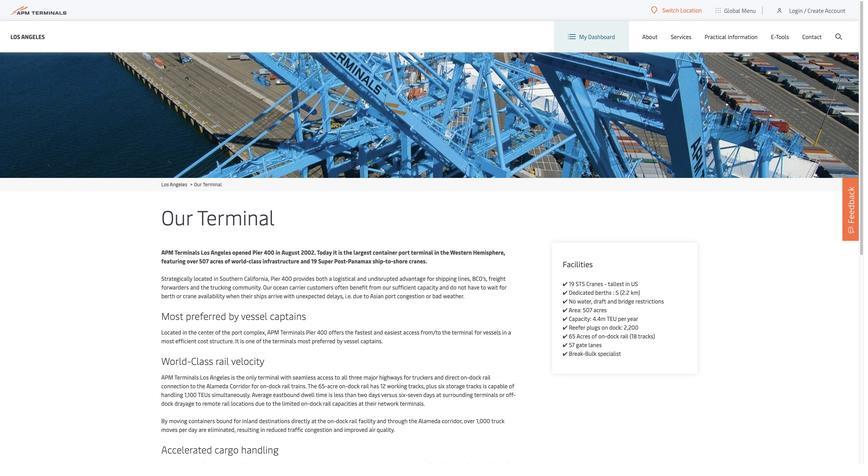 Task type: locate. For each thing, give the bounding box(es) containing it.
terminals for corridor
[[175, 374, 199, 382]]

(2.2
[[621, 289, 630, 297]]

tools
[[776, 33, 790, 41]]

2 vertical spatial pier
[[306, 329, 316, 336]]

pier left offers
[[306, 329, 316, 336]]

with up trains.
[[281, 374, 292, 382]]

2 horizontal spatial pier
[[306, 329, 316, 336]]

dock
[[608, 333, 619, 340], [470, 374, 482, 382], [269, 383, 281, 390], [348, 383, 360, 390], [161, 400, 173, 408], [310, 400, 322, 408], [336, 417, 348, 425]]

0 horizontal spatial port
[[232, 329, 242, 336]]

0 vertical spatial congestion
[[397, 292, 425, 300]]

2 days from the left
[[424, 391, 435, 399]]

✔ left dedicated
[[563, 289, 568, 297]]

0 vertical spatial acres
[[210, 257, 224, 265]]

✔ left sts
[[563, 280, 568, 288]]

0 horizontal spatial 507
[[199, 257, 209, 265]]

1 horizontal spatial port
[[385, 292, 396, 300]]

1 vertical spatial 507
[[583, 306, 593, 314]]

at down two
[[359, 400, 364, 408]]

largest
[[354, 249, 372, 256]]

days down 'has'
[[369, 391, 380, 399]]

0 horizontal spatial over
[[187, 257, 198, 265]]

0 horizontal spatial their
[[241, 292, 253, 300]]

1 horizontal spatial per
[[619, 315, 627, 323]]

0 vertical spatial with
[[284, 292, 295, 300]]

1 horizontal spatial preferred
[[312, 337, 336, 345]]

wait
[[488, 284, 498, 291]]

lines,
[[458, 275, 471, 283]]

world-
[[161, 355, 191, 368]]

vessels
[[483, 329, 501, 336]]

days down plus
[[424, 391, 435, 399]]

due down average at the left
[[255, 400, 265, 408]]

apm inside 'apm terminals los angeles opened pier 400 in august 2002. today it is the largest container port terminal in the western hemisphere, featuring over 507 acres of world-class infrastructure and 19 super post-panamax ship-to-shore cranes.'
[[161, 249, 174, 256]]

services button
[[671, 21, 692, 52]]

7 ✔ from the top
[[563, 333, 568, 340]]

400 inside strategically located in southern california, pier 400 provides both a logistical and undisrupted advantage for shipping lines, bco's, freight forwarders and the trucking community. our ocean carrier customers often benefit from our sufficient capacity and do not have to wait for berth or crane availability when their ships arrive with unexpected delays, i.e. due to asian port congestion or bad weather.
[[282, 275, 292, 283]]

on- down all
[[339, 383, 348, 390]]

0 horizontal spatial vessel
[[241, 310, 268, 323]]

1 horizontal spatial acres
[[594, 306, 607, 314]]

0 vertical spatial los angeles link
[[10, 32, 45, 41]]

terminal
[[411, 249, 433, 256], [452, 329, 473, 336], [258, 374, 279, 382]]

pier inside 'apm terminals los angeles opened pier 400 in august 2002. today it is the largest container port terminal in the western hemisphere, featuring over 507 acres of world-class infrastructure and 19 super post-panamax ship-to-shore cranes.'
[[253, 249, 263, 256]]

dashboard
[[589, 33, 616, 41]]

and up captains.
[[374, 329, 383, 336]]

preferred down offers
[[312, 337, 336, 345]]

advantage
[[400, 275, 426, 283]]

remote
[[202, 400, 221, 408]]

access up 65-
[[317, 374, 334, 382]]

0 vertical spatial terminals
[[273, 337, 296, 345]]

apm inside apm terminals los angeles is the only terminal with seamless access to all three major highways for truckers and direct on-dock rail connection to the alameda corridor for on-dock rail trains. the 65-acre on-dock rail has 12 working tracks, plus six storage tracks is capable of handling 1,100 teus simultaneously. average eastbound dwell time is less than two days versus six-seven days at surrounding terminals or off- dock drayage to remote rail locations due to the limited on-dock rail capacities at their network terminals.
[[161, 374, 173, 382]]

1 horizontal spatial terminals
[[475, 391, 498, 399]]

✔ left 57
[[563, 341, 568, 349]]

drayage
[[175, 400, 194, 408]]

1 horizontal spatial 400
[[282, 275, 292, 283]]

1 vertical spatial terminal
[[452, 329, 473, 336]]

2 horizontal spatial 400
[[317, 329, 328, 336]]

terminals inside located in the center of the port complex, apm terminals pier 400 offers the fastest and easiest access from/to the terminal for vessels in a most efficient cost structure. it is one of the terminals most preferred by vessel captains.
[[273, 337, 296, 345]]

1 horizontal spatial due
[[353, 292, 363, 300]]

1 vertical spatial terminal
[[197, 203, 275, 231]]

apm for corridor
[[161, 374, 173, 382]]

dock left drayage
[[161, 400, 173, 408]]

1 most from the left
[[161, 337, 174, 345]]

login / create account
[[790, 6, 846, 14]]

corridor
[[230, 383, 250, 390]]

for inside located in the center of the port complex, apm terminals pier 400 offers the fastest and easiest access from/to the terminal for vessels in a most efficient cost structure. it is one of the terminals most preferred by vessel captains.
[[475, 329, 482, 336]]

terminals for world-
[[175, 249, 200, 256]]

dock down 'on'
[[608, 333, 619, 340]]

400 for in
[[264, 249, 275, 256]]

air
[[369, 426, 376, 434]]

acres inside 'apm terminals los angeles opened pier 400 in august 2002. today it is the largest container port terminal in the western hemisphere, featuring over 507 acres of world-class infrastructure and 19 super post-panamax ship-to-shore cranes.'
[[210, 257, 224, 265]]

congestion inside strategically located in southern california, pier 400 provides both a logistical and undisrupted advantage for shipping lines, bco's, freight forwarders and the trucking community. our ocean carrier customers often benefit from our sufficient capacity and do not have to wait for berth or crane availability when their ships arrive with unexpected delays, i.e. due to asian port congestion or bad weather.
[[397, 292, 425, 300]]

class
[[191, 355, 213, 368]]

0 vertical spatial due
[[353, 292, 363, 300]]

the right offers
[[345, 329, 354, 336]]

port up shore
[[399, 249, 410, 256]]

a inside located in the center of the port complex, apm terminals pier 400 offers the fastest and easiest access from/to the terminal for vessels in a most efficient cost structure. it is one of the terminals most preferred by vessel captains.
[[508, 329, 511, 336]]

with down carrier
[[284, 292, 295, 300]]

account
[[826, 6, 846, 14]]

bad
[[433, 292, 442, 300]]

western
[[450, 249, 472, 256]]

the up structure.
[[222, 329, 230, 336]]

inland
[[242, 417, 258, 425]]

0 horizontal spatial handling
[[161, 391, 183, 399]]

0 horizontal spatial 19
[[311, 257, 317, 265]]

los
[[10, 33, 20, 40], [161, 181, 169, 188], [201, 249, 210, 256], [200, 374, 209, 382]]

19 down 2002.
[[311, 257, 317, 265]]

to down average at the left
[[266, 400, 271, 408]]

2 vertical spatial terminals
[[175, 374, 199, 382]]

on- down 'on'
[[599, 333, 608, 340]]

located in the center of the port complex, apm terminals pier 400 offers the fastest and easiest access from/to the terminal for vessels in a most efficient cost structure. it is one of the terminals most preferred by vessel captains.
[[161, 329, 511, 345]]

by
[[161, 417, 168, 425]]

0 horizontal spatial preferred
[[186, 310, 226, 323]]

dock up improved at the left bottom of page
[[336, 417, 348, 425]]

congestion down sufficient
[[397, 292, 425, 300]]

✔ left no
[[563, 298, 568, 305]]

0 horizontal spatial days
[[369, 391, 380, 399]]

over inside by moving containers bound for inland destinations directly at the on-dock rail facility and through the alameda corridor, over 1,000 truck moves per day are eliminated, resulting in reduced traffic congestion and improved air quality.
[[464, 417, 475, 425]]

19 left sts
[[569, 280, 575, 288]]

1 vertical spatial access
[[317, 374, 334, 382]]

or down forwarders
[[176, 292, 182, 300]]

terminal inside located in the center of the port complex, apm terminals pier 400 offers the fastest and easiest access from/to the terminal for vessels in a most efficient cost structure. it is one of the terminals most preferred by vessel captains.
[[452, 329, 473, 336]]

on- down dwell
[[301, 400, 310, 408]]

port
[[399, 249, 410, 256], [385, 292, 396, 300], [232, 329, 242, 336]]

0 vertical spatial per
[[619, 315, 627, 323]]

1 vertical spatial congestion
[[305, 426, 332, 434]]

or left off-
[[500, 391, 505, 399]]

1 vertical spatial a
[[508, 329, 511, 336]]

1 vertical spatial terminals
[[475, 391, 498, 399]]

login
[[790, 6, 803, 14]]

over inside 'apm terminals los angeles opened pier 400 in august 2002. today it is the largest container port terminal in the western hemisphere, featuring over 507 acres of world-class infrastructure and 19 super post-panamax ship-to-shore cranes.'
[[187, 257, 198, 265]]

due
[[353, 292, 363, 300], [255, 400, 265, 408]]

1 horizontal spatial 19
[[569, 280, 575, 288]]

rail down structure.
[[216, 355, 229, 368]]

opened
[[232, 249, 251, 256]]

class
[[249, 257, 262, 265]]

and inside located in the center of the port complex, apm terminals pier 400 offers the fastest and easiest access from/to the terminal for vessels in a most efficient cost structure. it is one of the terminals most preferred by vessel captains.
[[374, 329, 383, 336]]

access
[[403, 329, 420, 336], [317, 374, 334, 382]]

57
[[569, 341, 575, 349]]

location
[[681, 6, 702, 14]]

of up structure.
[[215, 329, 221, 336]]

moves
[[161, 426, 178, 434]]

✔ left capacity:
[[563, 315, 568, 323]]

on- inside by moving containers bound for inland destinations directly at the on-dock rail facility and through the alameda corridor, over 1,000 truck moves per day are eliminated, resulting in reduced traffic congestion and improved air quality.
[[328, 417, 336, 425]]

limited
[[282, 400, 300, 408]]

0 vertical spatial terminals
[[175, 249, 200, 256]]

offers
[[329, 329, 344, 336]]

los inside 'apm terminals los angeles opened pier 400 in august 2002. today it is the largest container port terminal in the western hemisphere, featuring over 507 acres of world-class infrastructure and 19 super post-panamax ship-to-shore cranes.'
[[201, 249, 210, 256]]

1 vertical spatial pier
[[271, 275, 280, 283]]

507 down water, on the right of page
[[583, 306, 593, 314]]

1 vertical spatial due
[[255, 400, 265, 408]]

terminal left vessels on the bottom
[[452, 329, 473, 336]]

0 vertical spatial pier
[[253, 249, 263, 256]]

acres inside ✔ 19 sts cranes - tallest in us ✔ dedicated berths : 5 (2.2 km) ✔ no water, draft and bridge restrictions ✔ area: 507 acres ✔ capacity: 4.4m teu per year ✔ reefer plugs on dock: 2,200 ✔ 65 acres of on-dock rail (18 tracks) ✔ 57 gate lanes ✔ break-bulk specialist
[[594, 306, 607, 314]]

2 vertical spatial apm
[[161, 374, 173, 382]]

1 vertical spatial vessel
[[344, 337, 359, 345]]

0 horizontal spatial or
[[176, 292, 182, 300]]

1 horizontal spatial pier
[[271, 275, 280, 283]]

los angeles
[[10, 33, 45, 40]]

berths
[[596, 289, 612, 297]]

most down the "captains"
[[298, 337, 311, 345]]

congestion down directly
[[305, 426, 332, 434]]

and up quality.
[[377, 417, 387, 425]]

angeles inside apm terminals los angeles is the only terminal with seamless access to all three major highways for truckers and direct on-dock rail connection to the alameda corridor for on-dock rail trains. the 65-acre on-dock rail has 12 working tracks, plus six storage tracks is capable of handling 1,100 teus simultaneously. average eastbound dwell time is less than two days versus six-seven days at surrounding terminals or off- dock drayage to remote rail locations due to the limited on-dock rail capacities at their network terminals.
[[210, 374, 230, 382]]

by down the 'when'
[[229, 310, 239, 323]]

per left day
[[179, 426, 187, 434]]

1 vertical spatial per
[[179, 426, 187, 434]]

and down :
[[608, 298, 617, 305]]

fastest
[[355, 329, 373, 336]]

port inside 'apm terminals los angeles opened pier 400 in august 2002. today it is the largest container port terminal in the western hemisphere, featuring over 507 acres of world-class infrastructure and 19 super post-panamax ship-to-shore cranes.'
[[399, 249, 410, 256]]

port inside located in the center of the port complex, apm terminals pier 400 offers the fastest and easiest access from/to the terminal for vessels in a most efficient cost structure. it is one of the terminals most preferred by vessel captains.
[[232, 329, 242, 336]]

0 vertical spatial 507
[[199, 257, 209, 265]]

the up "teus"
[[197, 383, 205, 390]]

0 vertical spatial port
[[399, 249, 410, 256]]

1 horizontal spatial our
[[194, 181, 202, 188]]

65-
[[319, 383, 327, 390]]

400 up ocean
[[282, 275, 292, 283]]

pier for opened
[[253, 249, 263, 256]]

and up benefit
[[357, 275, 367, 283]]

and
[[301, 257, 310, 265], [357, 275, 367, 283], [190, 284, 200, 291], [440, 284, 449, 291], [608, 298, 617, 305], [374, 329, 383, 336], [435, 374, 444, 382], [377, 417, 387, 425], [334, 426, 343, 434]]

✔
[[563, 280, 568, 288], [563, 289, 568, 297], [563, 298, 568, 305], [563, 306, 568, 314], [563, 315, 568, 323], [563, 324, 568, 332], [563, 333, 568, 340], [563, 341, 568, 349], [563, 350, 568, 358]]

year
[[628, 315, 639, 323]]

0 vertical spatial access
[[403, 329, 420, 336]]

0 vertical spatial our
[[194, 181, 202, 188]]

a inside strategically located in southern california, pier 400 provides both a logistical and undisrupted advantage for shipping lines, bco's, freight forwarders and the trucking community. our ocean carrier customers often benefit from our sufficient capacity and do not have to wait for berth or crane availability when their ships arrive with unexpected delays, i.e. due to asian port congestion or bad weather.
[[329, 275, 332, 283]]

0 horizontal spatial a
[[329, 275, 332, 283]]

at down six
[[437, 391, 442, 399]]

✔ left break-
[[563, 350, 568, 358]]

preferred up "center"
[[186, 310, 226, 323]]

0 horizontal spatial acres
[[210, 257, 224, 265]]

2 vertical spatial at
[[312, 417, 317, 425]]

1 horizontal spatial most
[[298, 337, 311, 345]]

pier up ocean
[[271, 275, 280, 283]]

alameda up "teus"
[[207, 383, 229, 390]]

often
[[335, 284, 349, 291]]

preferred inside located in the center of the port complex, apm terminals pier 400 offers the fastest and easiest access from/to the terminal for vessels in a most efficient cost structure. it is one of the terminals most preferred by vessel captains.
[[312, 337, 336, 345]]

0 horizontal spatial los angeles link
[[10, 32, 45, 41]]

eliminated,
[[208, 426, 236, 434]]

one
[[246, 337, 255, 345]]

1 ✔ from the top
[[563, 280, 568, 288]]

terminal right 'only'
[[258, 374, 279, 382]]

2 horizontal spatial our
[[263, 284, 272, 291]]

>
[[190, 181, 193, 188]]

major
[[364, 374, 378, 382]]

break-
[[569, 350, 586, 358]]

alameda
[[207, 383, 229, 390], [419, 417, 441, 425]]

rail down time
[[323, 400, 331, 408]]

benefit
[[350, 284, 368, 291]]

on- down capacities
[[328, 417, 336, 425]]

1 horizontal spatial by
[[337, 337, 343, 345]]

400 left offers
[[317, 329, 328, 336]]

2 horizontal spatial or
[[500, 391, 505, 399]]

acre
[[327, 383, 338, 390]]

1 vertical spatial alameda
[[419, 417, 441, 425]]

1 vertical spatial apm
[[267, 329, 279, 336]]

507 inside 'apm terminals los angeles opened pier 400 in august 2002. today it is the largest container port terminal in the western hemisphere, featuring over 507 acres of world-class infrastructure and 19 super post-panamax ship-to-shore cranes.'
[[199, 257, 209, 265]]

400 up infrastructure
[[264, 249, 275, 256]]

by down offers
[[337, 337, 343, 345]]

✔ left 65
[[563, 333, 568, 340]]

the up efficient
[[188, 329, 197, 336]]

ocean
[[273, 284, 288, 291]]

the
[[344, 249, 352, 256], [441, 249, 449, 256], [201, 284, 209, 291], [188, 329, 197, 336], [222, 329, 230, 336], [345, 329, 354, 336], [443, 329, 451, 336], [263, 337, 271, 345], [236, 374, 245, 382], [197, 383, 205, 390], [273, 400, 281, 408], [318, 417, 326, 425], [409, 417, 418, 425]]

4.4m
[[593, 315, 606, 323]]

2 horizontal spatial terminal
[[452, 329, 473, 336]]

1 vertical spatial by
[[337, 337, 343, 345]]

trains.
[[291, 383, 307, 390]]

tracks
[[467, 383, 482, 390]]

in left us
[[626, 280, 630, 288]]

rail down dock: 2,200
[[621, 333, 629, 340]]

0 horizontal spatial congestion
[[305, 426, 332, 434]]

and down shipping
[[440, 284, 449, 291]]

or
[[176, 292, 182, 300], [426, 292, 431, 300], [500, 391, 505, 399]]

us
[[632, 280, 638, 288]]

400 inside 'apm terminals los angeles opened pier 400 in august 2002. today it is the largest container port terminal in the western hemisphere, featuring over 507 acres of world-class infrastructure and 19 super post-panamax ship-to-shore cranes.'
[[264, 249, 275, 256]]

on- up the tracks
[[461, 374, 470, 382]]

1 horizontal spatial over
[[464, 417, 475, 425]]

their
[[241, 292, 253, 300], [365, 400, 377, 408]]

time
[[316, 391, 328, 399]]

3 ✔ from the top
[[563, 298, 568, 305]]

specialist
[[598, 350, 622, 358]]

terminals inside 'apm terminals los angeles opened pier 400 in august 2002. today it is the largest container port terminal in the western hemisphere, featuring over 507 acres of world-class infrastructure and 19 super post-panamax ship-to-shore cranes.'
[[175, 249, 200, 256]]

over right featuring
[[187, 257, 198, 265]]

handling down connection
[[161, 391, 183, 399]]

in left "western"
[[435, 249, 439, 256]]

1 vertical spatial 19
[[569, 280, 575, 288]]

2 most from the left
[[298, 337, 311, 345]]

alameda inside apm terminals los angeles is the only terminal with seamless access to all three major highways for truckers and direct on-dock rail connection to the alameda corridor for on-dock rail trains. the 65-acre on-dock rail has 12 working tracks, plus six storage tracks is capable of handling 1,100 teus simultaneously. average eastbound dwell time is less than two days versus six-seven days at surrounding terminals or off- dock drayage to remote rail locations due to the limited on-dock rail capacities at their network terminals.
[[207, 383, 229, 390]]

practical information
[[705, 33, 758, 41]]

a right both
[[329, 275, 332, 283]]

port down "our"
[[385, 292, 396, 300]]

0 vertical spatial at
[[437, 391, 442, 399]]

pier for california,
[[271, 275, 280, 283]]

pier up class
[[253, 249, 263, 256]]

0 vertical spatial apm
[[161, 249, 174, 256]]

in up efficient
[[183, 329, 187, 336]]

due down benefit
[[353, 292, 363, 300]]

for left inland
[[234, 417, 241, 425]]

freight
[[489, 275, 506, 283]]

0 horizontal spatial access
[[317, 374, 334, 382]]

access inside apm terminals los angeles is the only terminal with seamless access to all three major highways for truckers and direct on-dock rail connection to the alameda corridor for on-dock rail trains. the 65-acre on-dock rail has 12 working tracks, plus six storage tracks is capable of handling 1,100 teus simultaneously. average eastbound dwell time is less than two days versus six-seven days at surrounding terminals or off- dock drayage to remote rail locations due to the limited on-dock rail capacities at their network terminals.
[[317, 374, 334, 382]]

with inside strategically located in southern california, pier 400 provides both a logistical and undisrupted advantage for shipping lines, bco's, freight forwarders and the trucking community. our ocean carrier customers often benefit from our sufficient capacity and do not have to wait for berth or crane availability when their ships arrive with unexpected delays, i.e. due to asian port congestion or bad weather.
[[284, 292, 295, 300]]

apm inside located in the center of the port complex, apm terminals pier 400 offers the fastest and easiest access from/to the terminal for vessels in a most efficient cost structure. it is one of the terminals most preferred by vessel captains.
[[267, 329, 279, 336]]

of left world-
[[225, 257, 230, 265]]

our inside strategically located in southern california, pier 400 provides both a logistical and undisrupted advantage for shipping lines, bco's, freight forwarders and the trucking community. our ocean carrier customers often benefit from our sufficient capacity and do not have to wait for berth or crane availability when their ships arrive with unexpected delays, i.e. due to asian port congestion or bad weather.
[[263, 284, 272, 291]]

in left reduced
[[261, 426, 265, 434]]

are
[[199, 426, 207, 434]]

a
[[329, 275, 332, 283], [508, 329, 511, 336]]

1 horizontal spatial their
[[365, 400, 377, 408]]

average
[[252, 391, 272, 399]]

handling down resulting
[[241, 443, 279, 457]]

terminals
[[175, 249, 200, 256], [281, 329, 305, 336], [175, 374, 199, 382]]

1 vertical spatial acres
[[594, 306, 607, 314]]

0 vertical spatial a
[[329, 275, 332, 283]]

from
[[369, 284, 382, 291]]

acres down draft
[[594, 306, 607, 314]]

pier inside strategically located in southern california, pier 400 provides both a logistical and undisrupted advantage for shipping lines, bco's, freight forwarders and the trucking community. our ocean carrier customers often benefit from our sufficient capacity and do not have to wait for berth or crane availability when their ships arrive with unexpected delays, i.e. due to asian port congestion or bad weather.
[[271, 275, 280, 283]]

acres for capacity:
[[594, 306, 607, 314]]

of inside ✔ 19 sts cranes - tallest in us ✔ dedicated berths : 5 (2.2 km) ✔ no water, draft and bridge restrictions ✔ area: 507 acres ✔ capacity: 4.4m teu per year ✔ reefer plugs on dock: 2,200 ✔ 65 acres of on-dock rail (18 tracks) ✔ 57 gate lanes ✔ break-bulk specialist
[[592, 333, 598, 340]]

less
[[334, 391, 344, 399]]

by inside located in the center of the port complex, apm terminals pier 400 offers the fastest and easiest access from/to the terminal for vessels in a most efficient cost structure. it is one of the terminals most preferred by vessel captains.
[[337, 337, 343, 345]]

in inside ✔ 19 sts cranes - tallest in us ✔ dedicated berths : 5 (2.2 km) ✔ no water, draft and bridge restrictions ✔ area: 507 acres ✔ capacity: 4.4m teu per year ✔ reefer plugs on dock: 2,200 ✔ 65 acres of on-dock rail (18 tracks) ✔ 57 gate lanes ✔ break-bulk specialist
[[626, 280, 630, 288]]

infrastructure
[[263, 257, 299, 265]]

vessel down fastest at the bottom
[[344, 337, 359, 345]]

1 vertical spatial los angeles link
[[161, 181, 187, 188]]

and down 2002.
[[301, 257, 310, 265]]

0 horizontal spatial alameda
[[207, 383, 229, 390]]

1 vertical spatial over
[[464, 417, 475, 425]]

0 horizontal spatial 400
[[264, 249, 275, 256]]

0 horizontal spatial most
[[161, 337, 174, 345]]

0 vertical spatial over
[[187, 257, 198, 265]]

our
[[383, 284, 391, 291]]

the down located
[[201, 284, 209, 291]]

for
[[427, 275, 435, 283], [500, 284, 507, 291], [475, 329, 482, 336], [404, 374, 411, 382], [252, 383, 259, 390], [234, 417, 241, 425]]

2 vertical spatial our
[[263, 284, 272, 291]]

507 for over
[[199, 257, 209, 265]]

0 horizontal spatial per
[[179, 426, 187, 434]]

and up six
[[435, 374, 444, 382]]

1 horizontal spatial access
[[403, 329, 420, 336]]

1 vertical spatial 400
[[282, 275, 292, 283]]

0 vertical spatial terminal
[[411, 249, 433, 256]]

draft
[[594, 298, 607, 305]]

1 horizontal spatial terminal
[[411, 249, 433, 256]]

accelerated cargo handling
[[161, 443, 279, 457]]

0 horizontal spatial by
[[229, 310, 239, 323]]

tracks,
[[409, 383, 425, 390]]

19 inside ✔ 19 sts cranes - tallest in us ✔ dedicated berths : 5 (2.2 km) ✔ no water, draft and bridge restrictions ✔ area: 507 acres ✔ capacity: 4.4m teu per year ✔ reefer plugs on dock: 2,200 ✔ 65 acres of on-dock rail (18 tracks) ✔ 57 gate lanes ✔ break-bulk specialist
[[569, 280, 575, 288]]

terminals inside apm terminals los angeles is the only terminal with seamless access to all three major highways for truckers and direct on-dock rail connection to the alameda corridor for on-dock rail trains. the 65-acre on-dock rail has 12 working tracks, plus six storage tracks is capable of handling 1,100 teus simultaneously. average eastbound dwell time is less than two days versus six-seven days at surrounding terminals or off- dock drayage to remote rail locations due to the limited on-dock rail capacities at their network terminals.
[[175, 374, 199, 382]]

their down community.
[[241, 292, 253, 300]]

of up off-
[[509, 383, 515, 390]]

0 horizontal spatial pier
[[253, 249, 263, 256]]

traffic
[[288, 426, 304, 434]]

the up "post-"
[[344, 249, 352, 256]]

0 horizontal spatial terminals
[[273, 337, 296, 345]]

their inside strategically located in southern california, pier 400 provides both a logistical and undisrupted advantage for shipping lines, bco's, freight forwarders and the trucking community. our ocean carrier customers often benefit from our sufficient capacity and do not have to wait for berth or crane availability when their ships arrive with unexpected delays, i.e. due to asian port congestion or bad weather.
[[241, 292, 253, 300]]

1 horizontal spatial 507
[[583, 306, 593, 314]]

in up infrastructure
[[276, 249, 281, 256]]

is inside located in the center of the port complex, apm terminals pier 400 offers the fastest and easiest access from/to the terminal for vessels in a most efficient cost structure. it is one of the terminals most preferred by vessel captains.
[[240, 337, 244, 345]]

1 vertical spatial handling
[[241, 443, 279, 457]]

400 inside located in the center of the port complex, apm terminals pier 400 offers the fastest and easiest access from/to the terminal for vessels in a most efficient cost structure. it is one of the terminals most preferred by vessel captains.
[[317, 329, 328, 336]]

in inside by moving containers bound for inland destinations directly at the on-dock rail facility and through the alameda corridor, over 1,000 truck moves per day are eliminated, resulting in reduced traffic congestion and improved air quality.
[[261, 426, 265, 434]]

access right easiest
[[403, 329, 420, 336]]

captains
[[270, 310, 306, 323]]

0 vertical spatial handling
[[161, 391, 183, 399]]

1 horizontal spatial vessel
[[344, 337, 359, 345]]

507 inside ✔ 19 sts cranes - tallest in us ✔ dedicated berths : 5 (2.2 km) ✔ no water, draft and bridge restrictions ✔ area: 507 acres ✔ capacity: 4.4m teu per year ✔ reefer plugs on dock: 2,200 ✔ 65 acres of on-dock rail (18 tracks) ✔ 57 gate lanes ✔ break-bulk specialist
[[583, 306, 593, 314]]

efficient
[[176, 337, 196, 345]]

ships
[[254, 292, 267, 300]]

super
[[318, 257, 333, 265]]

to down "teus"
[[196, 400, 201, 408]]

at inside by moving containers bound for inland destinations directly at the on-dock rail facility and through the alameda corridor, over 1,000 truck moves per day are eliminated, resulting in reduced traffic congestion and improved air quality.
[[312, 417, 317, 425]]

switch
[[663, 6, 679, 14]]

used ship-to-shore (sts) cranes in north america image
[[0, 52, 859, 178]]

2 horizontal spatial port
[[399, 249, 410, 256]]

1 horizontal spatial days
[[424, 391, 435, 399]]

cranes
[[587, 280, 604, 288]]

/
[[805, 6, 807, 14]]

day
[[189, 426, 197, 434]]

0 horizontal spatial terminal
[[258, 374, 279, 382]]

to left wait
[[481, 284, 486, 291]]

unexpected
[[296, 292, 325, 300]]

of right one
[[256, 337, 262, 345]]

at right directly
[[312, 417, 317, 425]]



Task type: describe. For each thing, give the bounding box(es) containing it.
gate
[[576, 341, 588, 349]]

in right vessels on the bottom
[[503, 329, 507, 336]]

from/to
[[421, 329, 441, 336]]

4 ✔ from the top
[[563, 306, 568, 314]]

1,000
[[476, 417, 490, 425]]

handling inside apm terminals los angeles is the only terminal with seamless access to all three major highways for truckers and direct on-dock rail connection to the alameda corridor for on-dock rail trains. the 65-acre on-dock rail has 12 working tracks, plus six storage tracks is capable of handling 1,100 teus simultaneously. average eastbound dwell time is less than two days versus six-seven days at surrounding terminals or off- dock drayage to remote rail locations due to the limited on-dock rail capacities at their network terminals.
[[161, 391, 183, 399]]

delays,
[[327, 292, 344, 300]]

quality.
[[377, 426, 395, 434]]

and up crane
[[190, 284, 200, 291]]

bound
[[217, 417, 232, 425]]

featuring
[[161, 257, 186, 265]]

direct
[[445, 374, 460, 382]]

of inside apm terminals los angeles is the only terminal with seamless access to all three major highways for truckers and direct on-dock rail connection to the alameda corridor for on-dock rail trains. the 65-acre on-dock rail has 12 working tracks, plus six storage tracks is capable of handling 1,100 teus simultaneously. average eastbound dwell time is less than two days versus six-seven days at surrounding terminals or off- dock drayage to remote rail locations due to the limited on-dock rail capacities at their network terminals.
[[509, 383, 515, 390]]

water,
[[578, 298, 593, 305]]

velocity
[[231, 355, 265, 368]]

located
[[161, 329, 181, 336]]

0 vertical spatial vessel
[[241, 310, 268, 323]]

the left "western"
[[441, 249, 449, 256]]

rail inside by moving containers bound for inland destinations directly at the on-dock rail facility and through the alameda corridor, over 1,000 truck moves per day are eliminated, resulting in reduced traffic congestion and improved air quality.
[[350, 417, 357, 425]]

for up the capacity
[[427, 275, 435, 283]]

port inside strategically located in southern california, pier 400 provides both a logistical and undisrupted advantage for shipping lines, bco's, freight forwarders and the trucking community. our ocean carrier customers often benefit from our sufficient capacity and do not have to wait for berth or crane availability when their ships arrive with unexpected delays, i.e. due to asian port congestion or bad weather.
[[385, 292, 396, 300]]

1 horizontal spatial or
[[426, 292, 431, 300]]

my dashboard button
[[568, 21, 616, 52]]

to-
[[386, 257, 394, 265]]

to up 1,100
[[190, 383, 196, 390]]

most
[[161, 310, 183, 323]]

and inside ✔ 19 sts cranes - tallest in us ✔ dedicated berths : 5 (2.2 km) ✔ no water, draft and bridge restrictions ✔ area: 507 acres ✔ capacity: 4.4m teu per year ✔ reefer plugs on dock: 2,200 ✔ 65 acres of on-dock rail (18 tracks) ✔ 57 gate lanes ✔ break-bulk specialist
[[608, 298, 617, 305]]

both
[[316, 275, 328, 283]]

the right directly
[[318, 417, 326, 425]]

berth
[[161, 292, 175, 300]]

most preferred by vessel captains
[[161, 310, 306, 323]]

capacities
[[333, 400, 357, 408]]

dock inside by moving containers bound for inland destinations directly at the on-dock rail facility and through the alameda corridor, over 1,000 truck moves per day are eliminated, resulting in reduced traffic congestion and improved air quality.
[[336, 417, 348, 425]]

is inside 'apm terminals los angeles opened pier 400 in august 2002. today it is the largest container port terminal in the western hemisphere, featuring over 507 acres of world-class infrastructure and 19 super post-panamax ship-to-shore cranes.'
[[338, 249, 343, 256]]

the right 'from/to' at the bottom of the page
[[443, 329, 451, 336]]

truck
[[492, 417, 505, 425]]

or inside apm terminals los angeles is the only terminal with seamless access to all three major highways for truckers and direct on-dock rail connection to the alameda corridor for on-dock rail trains. the 65-acre on-dock rail has 12 working tracks, plus six storage tracks is capable of handling 1,100 teus simultaneously. average eastbound dwell time is less than two days versus six-seven days at surrounding terminals or off- dock drayage to remote rail locations due to the limited on-dock rail capacities at their network terminals.
[[500, 391, 505, 399]]

9 ✔ from the top
[[563, 350, 568, 358]]

pier inside located in the center of the port complex, apm terminals pier 400 offers the fastest and easiest access from/to the terminal for vessels in a most efficient cost structure. it is one of the terminals most preferred by vessel captains.
[[306, 329, 316, 336]]

acres for world-
[[210, 257, 224, 265]]

terminals inside located in the center of the port complex, apm terminals pier 400 offers the fastest and easiest access from/to the terminal for vessels in a most efficient cost structure. it is one of the terminals most preferred by vessel captains.
[[281, 329, 305, 336]]

august
[[282, 249, 300, 256]]

0 vertical spatial by
[[229, 310, 239, 323]]

capable
[[488, 383, 508, 390]]

1 vertical spatial our
[[161, 203, 193, 231]]

about
[[643, 33, 658, 41]]

containers
[[189, 417, 215, 425]]

southern
[[220, 275, 243, 283]]

the down complex,
[[263, 337, 271, 345]]

congestion inside by moving containers bound for inland destinations directly at the on-dock rail facility and through the alameda corridor, over 1,000 truck moves per day are eliminated, resulting in reduced traffic congestion and improved air quality.
[[305, 426, 332, 434]]

due inside apm terminals los angeles is the only terminal with seamless access to all three major highways for truckers and direct on-dock rail connection to the alameda corridor for on-dock rail trains. the 65-acre on-dock rail has 12 working tracks, plus six storage tracks is capable of handling 1,100 teus simultaneously. average eastbound dwell time is less than two days versus six-seven days at surrounding terminals or off- dock drayage to remote rail locations due to the limited on-dock rail capacities at their network terminals.
[[255, 400, 265, 408]]

angeles inside 'apm terminals los angeles opened pier 400 in august 2002. today it is the largest container port terminal in the western hemisphere, featuring over 507 acres of world-class infrastructure and 19 super post-panamax ship-to-shore cranes.'
[[211, 249, 231, 256]]

of inside 'apm terminals los angeles opened pier 400 in august 2002. today it is the largest container port terminal in the western hemisphere, featuring over 507 acres of world-class infrastructure and 19 super post-panamax ship-to-shore cranes.'
[[225, 257, 230, 265]]

alameda inside by moving containers bound for inland destinations directly at the on-dock rail facility and through the alameda corridor, over 1,000 truck moves per day are eliminated, resulting in reduced traffic congestion and improved air quality.
[[419, 417, 441, 425]]

highways
[[379, 374, 403, 382]]

1 horizontal spatial at
[[359, 400, 364, 408]]

on- up average at the left
[[260, 383, 269, 390]]

cargo
[[215, 443, 239, 457]]

weather.
[[443, 292, 465, 300]]

simultaneously.
[[212, 391, 251, 399]]

terminal inside 'apm terminals los angeles opened pier 400 in august 2002. today it is the largest container port terminal in the western hemisphere, featuring over 507 acres of world-class infrastructure and 19 super post-panamax ship-to-shore cranes.'
[[411, 249, 433, 256]]

teus
[[198, 391, 211, 399]]

only
[[246, 374, 257, 382]]

dock inside ✔ 19 sts cranes - tallest in us ✔ dedicated berths : 5 (2.2 km) ✔ no water, draft and bridge restrictions ✔ area: 507 acres ✔ capacity: 4.4m teu per year ✔ reefer plugs on dock: 2,200 ✔ 65 acres of on-dock rail (18 tracks) ✔ 57 gate lanes ✔ break-bulk specialist
[[608, 333, 619, 340]]

do
[[451, 284, 457, 291]]

located
[[194, 275, 213, 283]]

capacity:
[[569, 315, 592, 323]]

1 days from the left
[[369, 391, 380, 399]]

and inside 'apm terminals los angeles opened pier 400 in august 2002. today it is the largest container port terminal in the western hemisphere, featuring over 507 acres of world-class infrastructure and 19 super post-panamax ship-to-shore cranes.'
[[301, 257, 310, 265]]

world-class rail velocity
[[161, 355, 265, 368]]

per inside ✔ 19 sts cranes - tallest in us ✔ dedicated berths : 5 (2.2 km) ✔ no water, draft and bridge restrictions ✔ area: 507 acres ✔ capacity: 4.4m teu per year ✔ reefer plugs on dock: 2,200 ✔ 65 acres of on-dock rail (18 tracks) ✔ 57 gate lanes ✔ break-bulk specialist
[[619, 315, 627, 323]]

apm for world-
[[161, 249, 174, 256]]

1 horizontal spatial handling
[[241, 443, 279, 457]]

dock: 2,200
[[610, 324, 639, 332]]

resulting
[[237, 426, 259, 434]]

access inside located in the center of the port complex, apm terminals pier 400 offers the fastest and easiest access from/to the terminal for vessels in a most efficient cost structure. it is one of the terminals most preferred by vessel captains.
[[403, 329, 420, 336]]

5 ✔ from the top
[[563, 315, 568, 323]]

reefer
[[569, 324, 586, 332]]

on- inside ✔ 19 sts cranes - tallest in us ✔ dedicated berths : 5 (2.2 km) ✔ no water, draft and bridge restrictions ✔ area: 507 acres ✔ capacity: 4.4m teu per year ✔ reefer plugs on dock: 2,200 ✔ 65 acres of on-dock rail (18 tracks) ✔ 57 gate lanes ✔ break-bulk specialist
[[599, 333, 608, 340]]

with inside apm terminals los angeles is the only terminal with seamless access to all three major highways for truckers and direct on-dock rail connection to the alameda corridor for on-dock rail trains. the 65-acre on-dock rail has 12 working tracks, plus six storage tracks is capable of handling 1,100 teus simultaneously. average eastbound dwell time is less than two days versus six-seven days at surrounding terminals or off- dock drayage to remote rail locations due to the limited on-dock rail capacities at their network terminals.
[[281, 374, 292, 382]]

1 horizontal spatial los angeles link
[[161, 181, 187, 188]]

e-
[[771, 33, 776, 41]]

19 inside 'apm terminals los angeles opened pier 400 in august 2002. today it is the largest container port terminal in the western hemisphere, featuring over 507 acres of world-class infrastructure and 19 super post-panamax ship-to-shore cranes.'
[[311, 257, 317, 265]]

storage
[[446, 383, 465, 390]]

my
[[580, 33, 587, 41]]

km)
[[631, 289, 641, 297]]

easiest
[[385, 329, 402, 336]]

dock down three at the left bottom of page
[[348, 383, 360, 390]]

the down the eastbound
[[273, 400, 281, 408]]

to left asian
[[364, 292, 369, 300]]

contact
[[803, 33, 822, 41]]

it
[[333, 249, 337, 256]]

dock up the eastbound
[[269, 383, 281, 390]]

acres
[[577, 333, 591, 340]]

panamax
[[348, 257, 372, 265]]

working
[[387, 383, 407, 390]]

400 for provides
[[282, 275, 292, 283]]

507 for area:
[[583, 306, 593, 314]]

rail up the eastbound
[[282, 383, 290, 390]]

teu
[[607, 315, 617, 323]]

rail up capable
[[483, 374, 491, 382]]

vessel inside located in the center of the port complex, apm terminals pier 400 offers the fastest and easiest access from/to the terminal for vessels in a most efficient cost structure. it is one of the terminals most preferred by vessel captains.
[[344, 337, 359, 345]]

dock down time
[[310, 400, 322, 408]]

my dashboard
[[580, 33, 616, 41]]

the up corridor
[[236, 374, 245, 382]]

three
[[349, 374, 362, 382]]

not
[[458, 284, 467, 291]]

strategically located in southern california, pier 400 provides both a logistical and undisrupted advantage for shipping lines, bco's, freight forwarders and the trucking community. our ocean carrier customers often benefit from our sufficient capacity and do not have to wait for berth or crane availability when their ships arrive with unexpected delays, i.e. due to asian port congestion or bad weather.
[[161, 275, 507, 300]]

global menu
[[725, 6, 757, 14]]

los inside apm terminals los angeles is the only terminal with seamless access to all three major highways for truckers and direct on-dock rail connection to the alameda corridor for on-dock rail trains. the 65-acre on-dock rail has 12 working tracks, plus six storage tracks is capable of handling 1,100 teus simultaneously. average eastbound dwell time is less than two days versus six-seven days at surrounding terminals or off- dock drayage to remote rail locations due to the limited on-dock rail capacities at their network terminals.
[[200, 374, 209, 382]]

cranes.
[[409, 257, 427, 265]]

availability
[[198, 292, 225, 300]]

their inside apm terminals los angeles is the only terminal with seamless access to all three major highways for truckers and direct on-dock rail connection to the alameda corridor for on-dock rail trains. the 65-acre on-dock rail has 12 working tracks, plus six storage tracks is capable of handling 1,100 teus simultaneously. average eastbound dwell time is less than two days versus six-seven days at surrounding terminals or off- dock drayage to remote rail locations due to the limited on-dock rail capacities at their network terminals.
[[365, 400, 377, 408]]

plugs
[[587, 324, 601, 332]]

for right wait
[[500, 284, 507, 291]]

have
[[468, 284, 480, 291]]

rail up two
[[361, 383, 369, 390]]

rail inside ✔ 19 sts cranes - tallest in us ✔ dedicated berths : 5 (2.2 km) ✔ no water, draft and bridge restrictions ✔ area: 507 acres ✔ capacity: 4.4m teu per year ✔ reefer plugs on dock: 2,200 ✔ 65 acres of on-dock rail (18 tracks) ✔ 57 gate lanes ✔ break-bulk specialist
[[621, 333, 629, 340]]

complex,
[[244, 329, 266, 336]]

ship-
[[373, 257, 386, 265]]

off-
[[506, 391, 516, 399]]

per inside by moving containers bound for inland destinations directly at the on-dock rail facility and through the alameda corridor, over 1,000 truck moves per day are eliminated, resulting in reduced traffic congestion and improved air quality.
[[179, 426, 187, 434]]

global menu button
[[709, 0, 764, 21]]

and inside apm terminals los angeles is the only terminal with seamless access to all three major highways for truckers and direct on-dock rail connection to the alameda corridor for on-dock rail trains. the 65-acre on-dock rail has 12 working tracks, plus six storage tracks is capable of handling 1,100 teus simultaneously. average eastbound dwell time is less than two days versus six-seven days at surrounding terminals or off- dock drayage to remote rail locations due to the limited on-dock rail capacities at their network terminals.
[[435, 374, 444, 382]]

and left improved at the left bottom of page
[[334, 426, 343, 434]]

for up tracks,
[[404, 374, 411, 382]]

8 ✔ from the top
[[563, 341, 568, 349]]

dock up the tracks
[[470, 374, 482, 382]]

2 horizontal spatial at
[[437, 391, 442, 399]]

i.e.
[[345, 292, 352, 300]]

the right through
[[409, 417, 418, 425]]

the inside strategically located in southern california, pier 400 provides both a logistical and undisrupted advantage for shipping lines, bco's, freight forwarders and the trucking community. our ocean carrier customers often benefit from our sufficient capacity and do not have to wait for berth or crane availability when their ships arrive with unexpected delays, i.e. due to asian port congestion or bad weather.
[[201, 284, 209, 291]]

for inside by moving containers bound for inland destinations directly at the on-dock rail facility and through the alameda corridor, over 1,000 truck moves per day are eliminated, resulting in reduced traffic congestion and improved air quality.
[[234, 417, 241, 425]]

rail down simultaneously.
[[222, 400, 230, 408]]

container
[[373, 249, 398, 256]]

65
[[569, 333, 576, 340]]

e-tools button
[[771, 21, 790, 52]]

trucking
[[211, 284, 231, 291]]

seven
[[408, 391, 422, 399]]

terminal inside apm terminals los angeles is the only terminal with seamless access to all three major highways for truckers and direct on-dock rail connection to the alameda corridor for on-dock rail trains. the 65-acre on-dock rail has 12 working tracks, plus six storage tracks is capable of handling 1,100 teus simultaneously. average eastbound dwell time is less than two days versus six-seven days at surrounding terminals or off- dock drayage to remote rail locations due to the limited on-dock rail capacities at their network terminals.
[[258, 374, 279, 382]]

5
[[616, 289, 619, 297]]

in inside strategically located in southern california, pier 400 provides both a logistical and undisrupted advantage for shipping lines, bco's, freight forwarders and the trucking community. our ocean carrier customers often benefit from our sufficient capacity and do not have to wait for berth or crane availability when their ships arrive with unexpected delays, i.e. due to asian port congestion or bad weather.
[[214, 275, 218, 283]]

services
[[671, 33, 692, 41]]

2 ✔ from the top
[[563, 289, 568, 297]]

switch location button
[[652, 6, 702, 14]]

locations
[[231, 400, 254, 408]]

center
[[198, 329, 214, 336]]

0 vertical spatial terminal
[[203, 181, 222, 188]]

feedback
[[846, 187, 857, 224]]

6 ✔ from the top
[[563, 324, 568, 332]]

to left all
[[335, 374, 340, 382]]

arrive
[[268, 292, 283, 300]]

terminals inside apm terminals los angeles is the only terminal with seamless access to all three major highways for truckers and direct on-dock rail connection to the alameda corridor for on-dock rail trains. the 65-acre on-dock rail has 12 working tracks, plus six storage tracks is capable of handling 1,100 teus simultaneously. average eastbound dwell time is less than two days versus six-seven days at surrounding terminals or off- dock drayage to remote rail locations due to the limited on-dock rail capacities at their network terminals.
[[475, 391, 498, 399]]

due inside strategically located in southern california, pier 400 provides both a logistical and undisrupted advantage for shipping lines, bco's, freight forwarders and the trucking community. our ocean carrier customers often benefit from our sufficient capacity and do not have to wait for berth or crane availability when their ships arrive with unexpected delays, i.e. due to asian port congestion or bad weather.
[[353, 292, 363, 300]]

0 vertical spatial preferred
[[186, 310, 226, 323]]

information
[[728, 33, 758, 41]]

captains.
[[361, 337, 383, 345]]

for down 'only'
[[252, 383, 259, 390]]

bulk
[[586, 350, 597, 358]]



Task type: vqa. For each thing, say whether or not it's contained in the screenshot.
labor
no



